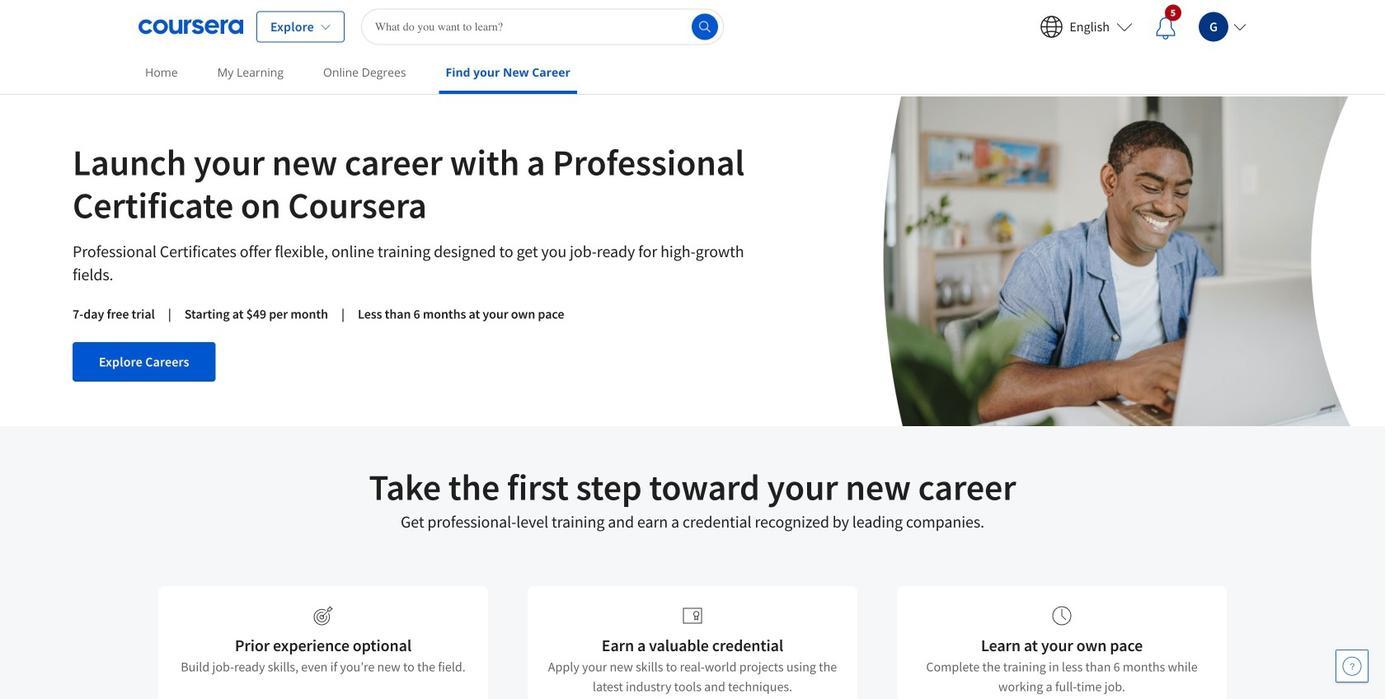 Task type: describe. For each thing, give the bounding box(es) containing it.
help center image
[[1343, 657, 1363, 676]]

coursera image
[[139, 14, 243, 40]]



Task type: vqa. For each thing, say whether or not it's contained in the screenshot.
health
no



Task type: locate. For each thing, give the bounding box(es) containing it.
What do you want to learn? text field
[[361, 9, 724, 45]]

None search field
[[361, 9, 724, 45]]



